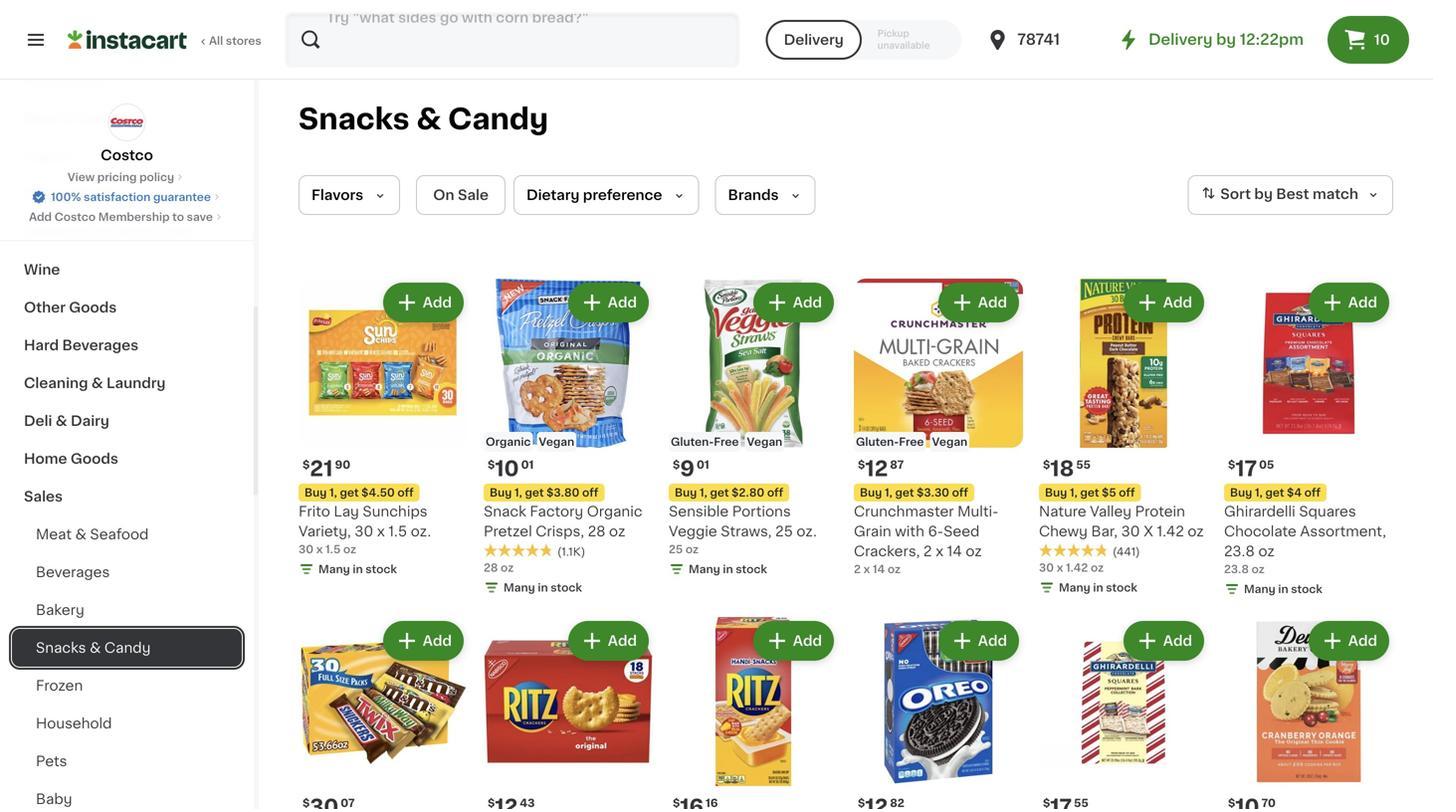 Task type: vqa. For each thing, say whether or not it's contained in the screenshot.
bottom 28
yes



Task type: describe. For each thing, give the bounding box(es) containing it.
0 vertical spatial beverages
[[62, 339, 139, 353]]

many in stock for 17
[[1245, 584, 1323, 595]]

1 vegan from the left
[[539, 437, 575, 448]]

add button for 16
[[756, 623, 832, 659]]

9
[[680, 459, 695, 479]]

pretzel
[[484, 525, 532, 539]]

crunchmaster
[[854, 505, 955, 519]]

add for 82
[[979, 634, 1008, 648]]

best
[[1277, 187, 1310, 201]]

& for deli & dairy link
[[56, 414, 67, 428]]

17
[[1236, 459, 1258, 479]]

get for 12
[[896, 487, 915, 498]]

view
[[68, 172, 95, 183]]

buy 1, get $3.80 off
[[490, 487, 599, 498]]

& up 'on'
[[417, 105, 441, 133]]

product group containing 21
[[299, 279, 468, 582]]

bar,
[[1092, 525, 1118, 539]]

x down crackers,
[[864, 564, 871, 575]]

add for 25 oz
[[793, 296, 823, 310]]

$4.50
[[362, 487, 395, 498]]

x down the variety,
[[316, 544, 323, 555]]

get for 17
[[1266, 487, 1285, 498]]

(1.1k)
[[558, 547, 586, 558]]

$ inside $ 21 90
[[303, 460, 310, 471]]

off for 9
[[768, 487, 784, 498]]

wine link
[[12, 251, 242, 289]]

on sale
[[433, 188, 489, 202]]

health & personal care
[[24, 225, 191, 239]]

frozen
[[36, 679, 83, 693]]

product group containing 12
[[854, 279, 1024, 578]]

buy 1, get $4.50 off
[[305, 487, 414, 498]]

30 x 1.42 oz
[[1040, 563, 1104, 574]]

buy for 17
[[1231, 487, 1253, 498]]

costco logo image
[[108, 104, 146, 141]]

all
[[209, 35, 223, 46]]

in for 17
[[1279, 584, 1289, 595]]

0 horizontal spatial 10
[[495, 459, 519, 479]]

28 oz
[[484, 563, 514, 574]]

sales
[[24, 490, 63, 504]]

1, for 10
[[515, 487, 523, 498]]

78741 button
[[986, 12, 1106, 68]]

05
[[1260, 460, 1275, 471]]

$ 17 05
[[1229, 459, 1275, 479]]

straws,
[[721, 525, 772, 539]]

1, for 9
[[700, 487, 708, 498]]

07
[[341, 798, 355, 809]]

electronics
[[24, 74, 105, 88]]

sort by
[[1221, 187, 1274, 201]]

on
[[433, 188, 455, 202]]

1 horizontal spatial 2
[[924, 545, 933, 559]]

free for 12
[[899, 437, 925, 448]]

1, for 21
[[330, 487, 337, 498]]

add button for 30 x 1.5 oz
[[385, 285, 462, 321]]

wine
[[24, 263, 60, 277]]

brands button
[[715, 175, 816, 215]]

meat & seafood link
[[12, 516, 242, 554]]

many in stock for 9
[[689, 564, 768, 575]]

dietary preference
[[527, 188, 663, 202]]

(441)
[[1113, 547, 1141, 558]]

hard
[[24, 339, 59, 353]]

87
[[890, 460, 904, 471]]

all stores
[[209, 35, 262, 46]]

gluten- for 9
[[671, 437, 714, 448]]

many down the '28 oz'
[[504, 583, 535, 593]]

100% satisfaction guarantee button
[[31, 185, 223, 205]]

frito
[[299, 505, 330, 519]]

$ 10 01
[[488, 459, 534, 479]]

delivery by 12:22pm link
[[1117, 28, 1304, 52]]

assortment,
[[1301, 525, 1387, 539]]

& for snacks & candy 'link'
[[90, 641, 101, 655]]

get for 21
[[340, 487, 359, 498]]

buy for 18
[[1046, 487, 1068, 498]]

product group containing 9
[[669, 279, 838, 582]]

dietary
[[527, 188, 580, 202]]

to
[[172, 212, 184, 223]]

delivery for delivery
[[784, 33, 844, 47]]

snack
[[484, 505, 527, 519]]

gluten-free vegan for 9
[[671, 437, 783, 448]]

0 vertical spatial 25
[[776, 525, 793, 539]]

beer
[[24, 112, 58, 125]]

lay
[[334, 505, 359, 519]]

policy
[[139, 172, 174, 183]]

$ 9 01
[[673, 459, 710, 479]]

$ inside $ 12 87
[[858, 460, 866, 471]]

16
[[706, 798, 718, 809]]

chocolate
[[1225, 525, 1297, 539]]

30 down lay
[[355, 525, 374, 539]]

guarantee
[[153, 192, 211, 203]]

grain
[[854, 525, 892, 539]]

& for cleaning & laundry link at left top
[[92, 376, 103, 390]]

$2.80
[[732, 487, 765, 498]]

add for 16
[[793, 634, 823, 648]]

vegan for 12
[[933, 437, 968, 448]]

deli & dairy
[[24, 414, 109, 428]]

add button for 07
[[385, 623, 462, 659]]

add for 2 x 14 oz
[[979, 296, 1008, 310]]

55 inside $ 18 55
[[1077, 460, 1091, 471]]

in for 9
[[723, 564, 733, 575]]

baby
[[36, 793, 72, 807]]

snacks & candy inside snacks & candy 'link'
[[36, 641, 151, 655]]

x
[[1144, 525, 1154, 539]]

product group containing 18
[[1040, 279, 1209, 600]]

many for 21
[[319, 564, 350, 575]]

buy 1, get $5 off
[[1046, 487, 1136, 498]]

dietary preference button
[[514, 175, 700, 215]]

01 for 10
[[521, 460, 534, 471]]

10 button
[[1328, 16, 1410, 64]]

1.42 inside the nature valley protein chewy bar, 30 x 1.42 oz
[[1158, 525, 1185, 539]]

buy for 10
[[490, 487, 512, 498]]

28 inside snack factory organic pretzel crisps, 28 oz
[[588, 525, 606, 539]]

x down 'sunchips'
[[377, 525, 385, 539]]

0 vertical spatial 14
[[948, 545, 963, 559]]

organic inside snack factory organic pretzel crisps, 28 oz
[[587, 505, 643, 519]]

snacks & candy link
[[12, 629, 242, 667]]

$ inside $ 18 55
[[1044, 460, 1051, 471]]

add costco membership to save
[[29, 212, 213, 223]]

sunchips
[[363, 505, 428, 519]]

oz. inside frito lay sunchips variety, 30 x 1.5 oz. 30 x 1.5 oz
[[411, 525, 431, 539]]

stock for 9
[[736, 564, 768, 575]]

1 horizontal spatial 1.5
[[389, 525, 407, 539]]

cleaning & laundry
[[24, 376, 166, 390]]

delivery by 12:22pm
[[1149, 32, 1304, 47]]

best match
[[1277, 187, 1359, 201]]

in for 21
[[353, 564, 363, 575]]

by for sort
[[1255, 187, 1274, 201]]

buy 1, get $4 off
[[1231, 487, 1321, 498]]

gluten-free vegan for 12
[[856, 437, 968, 448]]

snack factory organic pretzel crisps, 28 oz
[[484, 505, 643, 539]]

oz. inside sensible portions veggie straws, 25 oz. 25 oz
[[797, 525, 817, 539]]

$ inside $ 9 01
[[673, 460, 680, 471]]

0 vertical spatial snacks & candy
[[299, 105, 549, 133]]

delivery button
[[766, 20, 862, 60]]

electronics link
[[12, 62, 242, 100]]

$ inside $ 17 05
[[1229, 460, 1236, 471]]

cleaning & laundry link
[[12, 364, 242, 402]]

frozen link
[[12, 667, 242, 705]]

other goods link
[[12, 289, 242, 327]]

buy for 12
[[860, 487, 883, 498]]

add button for 43
[[570, 623, 647, 659]]

sensible
[[669, 505, 729, 519]]

sensible portions veggie straws, 25 oz. 25 oz
[[669, 505, 817, 555]]

in down crisps,
[[538, 583, 548, 593]]

stock down the (1.1k)
[[551, 583, 582, 593]]

buy 1, get $3.30 off
[[860, 487, 969, 498]]

ghirardelli squares chocolate assortment, 23.8 oz 23.8 oz
[[1225, 505, 1387, 575]]

1, for 18
[[1070, 487, 1078, 498]]

crackers,
[[854, 545, 920, 559]]

0 vertical spatial costco
[[101, 148, 153, 162]]

off for 12
[[953, 487, 969, 498]]

& for meat & seafood link
[[75, 528, 87, 542]]

78741
[[1018, 32, 1061, 47]]

1, for 17
[[1256, 487, 1263, 498]]

off for 17
[[1305, 487, 1321, 498]]

gluten- for 12
[[856, 437, 899, 448]]



Task type: locate. For each thing, give the bounding box(es) containing it.
many down "30 x 1.42 oz" on the right bottom of page
[[1060, 583, 1091, 593]]

0 vertical spatial 1.5
[[389, 525, 407, 539]]

satisfaction
[[84, 192, 151, 203]]

12:22pm
[[1240, 32, 1304, 47]]

1 buy from the left
[[305, 487, 327, 498]]

costco down 100%
[[54, 212, 96, 223]]

1 vertical spatial beverages
[[36, 566, 110, 580]]

buy down 12
[[860, 487, 883, 498]]

gluten-free vegan up $ 9 01
[[671, 437, 783, 448]]

0 horizontal spatial 25
[[669, 544, 683, 555]]

10 inside button
[[1375, 33, 1391, 47]]

stock down frito lay sunchips variety, 30 x 1.5 oz. 30 x 1.5 oz
[[366, 564, 397, 575]]

get for 18
[[1081, 487, 1100, 498]]

14 down crackers,
[[873, 564, 885, 575]]

1, up crunchmaster at the right
[[885, 487, 893, 498]]

snacks
[[299, 105, 410, 133], [36, 641, 86, 655]]

1.5 down 'sunchips'
[[389, 525, 407, 539]]

product group
[[299, 279, 468, 582], [484, 279, 653, 600], [669, 279, 838, 582], [854, 279, 1024, 578], [1040, 279, 1209, 600], [1225, 279, 1394, 601], [299, 617, 468, 810], [484, 617, 653, 810], [669, 617, 838, 810], [854, 617, 1024, 810], [1040, 617, 1209, 810], [1225, 617, 1394, 810]]

snacks & candy down 'bakery'
[[36, 641, 151, 655]]

get left $5
[[1081, 487, 1100, 498]]

add button for 23.8 oz
[[1311, 285, 1388, 321]]

& inside cleaning & laundry link
[[92, 376, 103, 390]]

deli
[[24, 414, 52, 428]]

many down veggie
[[689, 564, 721, 575]]

free up 87
[[899, 437, 925, 448]]

chewy
[[1040, 525, 1088, 539]]

gluten- up $ 9 01
[[671, 437, 714, 448]]

18
[[1051, 459, 1075, 479]]

organic up the $ 10 01
[[486, 437, 531, 448]]

organic right factory at bottom
[[587, 505, 643, 519]]

many in stock for 21
[[319, 564, 397, 575]]

off for 10
[[583, 487, 599, 498]]

1 vertical spatial organic
[[587, 505, 643, 519]]

1 vertical spatial snacks & candy
[[36, 641, 151, 655]]

1 gluten- from the left
[[671, 437, 714, 448]]

3 buy from the left
[[675, 487, 697, 498]]

x down chewy in the right bottom of the page
[[1057, 563, 1064, 574]]

0 horizontal spatial vegan
[[539, 437, 575, 448]]

beverages up cleaning & laundry
[[62, 339, 139, 353]]

6 1, from the left
[[1256, 487, 1263, 498]]

snacks up flavors dropdown button
[[299, 105, 410, 133]]

add button for 70
[[1311, 623, 1388, 659]]

3 get from the left
[[710, 487, 729, 498]]

0 horizontal spatial 1.5
[[326, 544, 341, 555]]

1, up sensible
[[700, 487, 708, 498]]

gluten- up 12
[[856, 437, 899, 448]]

off right $4
[[1305, 487, 1321, 498]]

home goods
[[24, 452, 118, 466]]

many for 17
[[1245, 584, 1276, 595]]

free up buy 1, get $2.80 off
[[714, 437, 739, 448]]

6 get from the left
[[1266, 487, 1285, 498]]

product group containing 10
[[484, 279, 653, 600]]

get up lay
[[340, 487, 359, 498]]

1 horizontal spatial free
[[899, 437, 925, 448]]

4 buy from the left
[[860, 487, 883, 498]]

0 horizontal spatial 01
[[521, 460, 534, 471]]

vegan for 9
[[747, 437, 783, 448]]

add button for 55
[[1126, 623, 1203, 659]]

30 left x at the bottom right of page
[[1122, 525, 1141, 539]]

many in stock
[[319, 564, 397, 575], [689, 564, 768, 575], [504, 583, 582, 593], [1060, 583, 1138, 593], [1245, 584, 1323, 595]]

6 buy from the left
[[1231, 487, 1253, 498]]

candy
[[448, 105, 549, 133], [104, 641, 151, 655]]

1 horizontal spatial 28
[[588, 525, 606, 539]]

1 horizontal spatial 1.42
[[1158, 525, 1185, 539]]

0 horizontal spatial 2
[[854, 564, 861, 575]]

0 horizontal spatial organic
[[486, 437, 531, 448]]

in down "30 x 1.42 oz" on the right bottom of page
[[1094, 583, 1104, 593]]

bakery link
[[12, 591, 242, 629]]

goods for home goods
[[71, 452, 118, 466]]

pets
[[36, 755, 67, 769]]

add for 55
[[1164, 634, 1193, 648]]

1 vertical spatial candy
[[104, 641, 151, 655]]

& right deli
[[56, 414, 67, 428]]

1 vertical spatial 10
[[495, 459, 519, 479]]

candy up sale
[[448, 105, 549, 133]]

all stores link
[[68, 12, 263, 68]]

beer & cider
[[24, 112, 116, 125]]

beverages up 'bakery'
[[36, 566, 110, 580]]

1 horizontal spatial oz.
[[797, 525, 817, 539]]

hard beverages link
[[12, 327, 242, 364]]

save
[[187, 212, 213, 223]]

pricing
[[97, 172, 137, 183]]

2 get from the left
[[525, 487, 544, 498]]

5 off from the left
[[1120, 487, 1136, 498]]

5 1, from the left
[[1070, 487, 1078, 498]]

oz inside frito lay sunchips variety, 30 x 1.5 oz. 30 x 1.5 oz
[[343, 544, 357, 555]]

add for 23.8 oz
[[1349, 296, 1378, 310]]

70
[[1262, 798, 1277, 809]]

Search field
[[287, 14, 739, 66]]

many
[[319, 564, 350, 575], [689, 564, 721, 575], [504, 583, 535, 593], [1060, 583, 1091, 593], [1245, 584, 1276, 595]]

1 vertical spatial by
[[1255, 187, 1274, 201]]

1 horizontal spatial snacks
[[299, 105, 410, 133]]

0 horizontal spatial snacks & candy
[[36, 641, 151, 655]]

1 get from the left
[[340, 487, 359, 498]]

preference
[[583, 188, 663, 202]]

& up frozen link
[[90, 641, 101, 655]]

& inside deli & dairy link
[[56, 414, 67, 428]]

& inside health & personal care link
[[75, 225, 87, 239]]

many in stock down straws,
[[689, 564, 768, 575]]

0 vertical spatial organic
[[486, 437, 531, 448]]

2 down 6-
[[924, 545, 933, 559]]

1.42 right x at the bottom right of page
[[1158, 525, 1185, 539]]

get left $4
[[1266, 487, 1285, 498]]

get for 10
[[525, 487, 544, 498]]

1 vertical spatial snacks
[[36, 641, 86, 655]]

0 horizontal spatial 28
[[484, 563, 498, 574]]

0 vertical spatial by
[[1217, 32, 1237, 47]]

4 off from the left
[[953, 487, 969, 498]]

& right 'health'
[[75, 225, 87, 239]]

many in stock down "ghirardelli squares chocolate assortment, 23.8 oz 23.8 oz" at the bottom right of page
[[1245, 584, 1323, 595]]

28 right crisps,
[[588, 525, 606, 539]]

liquor link
[[12, 137, 242, 175]]

1 horizontal spatial candy
[[448, 105, 549, 133]]

4 get from the left
[[896, 487, 915, 498]]

instacart logo image
[[68, 28, 187, 52]]

seed
[[944, 525, 980, 539]]

sales link
[[12, 478, 242, 516]]

view pricing policy
[[68, 172, 174, 183]]

3 vegan from the left
[[933, 437, 968, 448]]

4 1, from the left
[[885, 487, 893, 498]]

many in stock down frito lay sunchips variety, 30 x 1.5 oz. 30 x 1.5 oz
[[319, 564, 397, 575]]

01
[[521, 460, 534, 471], [697, 460, 710, 471]]

gluten-free vegan
[[671, 437, 783, 448], [856, 437, 968, 448]]

with
[[895, 525, 925, 539]]

off up portions
[[768, 487, 784, 498]]

snacks & candy up 'on'
[[299, 105, 549, 133]]

2 vegan from the left
[[747, 437, 783, 448]]

$ inside the $ 10 01
[[488, 460, 495, 471]]

1 horizontal spatial 01
[[697, 460, 710, 471]]

1 vertical spatial goods
[[69, 301, 117, 315]]

2 gluten- from the left
[[856, 437, 899, 448]]

1 horizontal spatial costco
[[101, 148, 153, 162]]

nature
[[1040, 505, 1087, 519]]

$3.80
[[547, 487, 580, 498]]

1, up snack
[[515, 487, 523, 498]]

off for 21
[[398, 487, 414, 498]]

1 horizontal spatial 25
[[776, 525, 793, 539]]

0 horizontal spatial costco
[[54, 212, 96, 223]]

home
[[24, 452, 67, 466]]

1 horizontal spatial organic
[[587, 505, 643, 519]]

01 right the 9
[[697, 460, 710, 471]]

get up sensible
[[710, 487, 729, 498]]

add for 07
[[423, 634, 452, 648]]

sort
[[1221, 187, 1252, 201]]

1 vertical spatial 28
[[484, 563, 498, 574]]

x down 6-
[[936, 545, 944, 559]]

beverages
[[62, 339, 139, 353], [36, 566, 110, 580]]

stock for 21
[[366, 564, 397, 575]]

& for health & personal care link
[[75, 225, 87, 239]]

1 horizontal spatial vegan
[[747, 437, 783, 448]]

delivery inside delivery by 12:22pm link
[[1149, 32, 1213, 47]]

28 down pretzel
[[484, 563, 498, 574]]

100%
[[51, 192, 81, 203]]

1, for 12
[[885, 487, 893, 498]]

crunchmaster multi- grain with 6-seed crackers, 2 x 14 oz 2 x 14 oz
[[854, 505, 999, 575]]

pets link
[[12, 743, 242, 781]]

add for 70
[[1349, 634, 1378, 648]]

1 01 from the left
[[521, 460, 534, 471]]

1 vertical spatial 1.42
[[1066, 563, 1089, 574]]

portions
[[733, 505, 791, 519]]

0 horizontal spatial oz.
[[411, 525, 431, 539]]

add button for 2 x 14 oz
[[941, 285, 1018, 321]]

get up crunchmaster at the right
[[896, 487, 915, 498]]

add button for 25 oz
[[756, 285, 832, 321]]

30 inside the nature valley protein chewy bar, 30 x 1.42 oz
[[1122, 525, 1141, 539]]

0 horizontal spatial candy
[[104, 641, 151, 655]]

1, up nature
[[1070, 487, 1078, 498]]

off right $3.80
[[583, 487, 599, 498]]

beverages link
[[12, 554, 242, 591]]

1 vertical spatial 14
[[873, 564, 885, 575]]

90
[[335, 460, 351, 471]]

goods up hard beverages
[[69, 301, 117, 315]]

home goods link
[[12, 440, 242, 478]]

add button for 82
[[941, 623, 1018, 659]]

snacks & candy
[[299, 105, 549, 133], [36, 641, 151, 655]]

stock down (441)
[[1107, 583, 1138, 593]]

1.5 down the variety,
[[326, 544, 341, 555]]

hard beverages
[[24, 339, 139, 353]]

0 vertical spatial 1.42
[[1158, 525, 1185, 539]]

get left $3.80
[[525, 487, 544, 498]]

1.42
[[1158, 525, 1185, 539], [1066, 563, 1089, 574]]

1 off from the left
[[398, 487, 414, 498]]

in down straws,
[[723, 564, 733, 575]]

30 down chewy in the right bottom of the page
[[1040, 563, 1055, 574]]

5 get from the left
[[1081, 487, 1100, 498]]

by inside field
[[1255, 187, 1274, 201]]

sale
[[458, 188, 489, 202]]

0 horizontal spatial gluten-
[[671, 437, 714, 448]]

3 1, from the left
[[700, 487, 708, 498]]

buy for 21
[[305, 487, 327, 498]]

& inside snacks & candy 'link'
[[90, 641, 101, 655]]

2 vertical spatial goods
[[71, 452, 118, 466]]

$ 21 90
[[303, 459, 351, 479]]

off up 'sunchips'
[[398, 487, 414, 498]]

many in stock down "30 x 1.42 oz" on the right bottom of page
[[1060, 583, 1138, 593]]

buy up snack
[[490, 487, 512, 498]]

0 vertical spatial 2
[[924, 545, 933, 559]]

01 inside the $ 10 01
[[521, 460, 534, 471]]

01 for 9
[[697, 460, 710, 471]]

crisps,
[[536, 525, 585, 539]]

0 vertical spatial 23.8
[[1225, 545, 1256, 559]]

add button
[[385, 285, 462, 321], [570, 285, 647, 321], [756, 285, 832, 321], [941, 285, 1018, 321], [1126, 285, 1203, 321], [1311, 285, 1388, 321], [385, 623, 462, 659], [570, 623, 647, 659], [756, 623, 832, 659], [941, 623, 1018, 659], [1126, 623, 1203, 659], [1311, 623, 1388, 659]]

service type group
[[766, 20, 962, 60]]

get
[[340, 487, 359, 498], [525, 487, 544, 498], [710, 487, 729, 498], [896, 487, 915, 498], [1081, 487, 1100, 498], [1266, 487, 1285, 498]]

0 vertical spatial snacks
[[299, 105, 410, 133]]

beer & cider link
[[12, 100, 242, 137]]

1 horizontal spatial gluten-
[[856, 437, 899, 448]]

1 free from the left
[[714, 437, 739, 448]]

& up dairy
[[92, 376, 103, 390]]

vegan up '$2.80'
[[747, 437, 783, 448]]

oz inside sensible portions veggie straws, 25 oz. 25 oz
[[686, 544, 699, 555]]

oz. down 'sunchips'
[[411, 525, 431, 539]]

1 1, from the left
[[330, 487, 337, 498]]

55
[[1077, 460, 1091, 471], [1075, 798, 1089, 809]]

many down the variety,
[[319, 564, 350, 575]]

candy down bakery link
[[104, 641, 151, 655]]

100% satisfaction guarantee
[[51, 192, 211, 203]]

0 horizontal spatial by
[[1217, 32, 1237, 47]]

add for 30 x 1.5 oz
[[423, 296, 452, 310]]

vegan up $3.30 at right
[[933, 437, 968, 448]]

2 01 from the left
[[697, 460, 710, 471]]

43
[[520, 798, 535, 809]]

paper goods
[[24, 187, 117, 201]]

flavors
[[312, 188, 364, 202]]

delivery inside button
[[784, 33, 844, 47]]

vegan up $3.80
[[539, 437, 575, 448]]

1 horizontal spatial by
[[1255, 187, 1274, 201]]

gluten-free vegan up 87
[[856, 437, 968, 448]]

buy up frito
[[305, 487, 327, 498]]

None search field
[[285, 12, 740, 68]]

off
[[398, 487, 414, 498], [583, 487, 599, 498], [768, 487, 784, 498], [953, 487, 969, 498], [1120, 487, 1136, 498], [1305, 487, 1321, 498]]

0 vertical spatial 28
[[588, 525, 606, 539]]

personal
[[90, 225, 153, 239]]

by left the 12:22pm
[[1217, 32, 1237, 47]]

0 horizontal spatial delivery
[[784, 33, 844, 47]]

★★★★★
[[484, 544, 554, 558], [484, 544, 554, 558], [1040, 544, 1109, 558], [1040, 544, 1109, 558]]

3 off from the left
[[768, 487, 784, 498]]

buy down 17
[[1231, 487, 1253, 498]]

& right meat
[[75, 528, 87, 542]]

0 horizontal spatial snacks
[[36, 641, 86, 655]]

oz inside snack factory organic pretzel crisps, 28 oz
[[609, 525, 626, 539]]

1 vertical spatial 55
[[1075, 798, 1089, 809]]

01 inside $ 9 01
[[697, 460, 710, 471]]

other goods
[[24, 301, 117, 315]]

paper goods link
[[12, 175, 242, 213]]

in
[[353, 564, 363, 575], [723, 564, 733, 575], [538, 583, 548, 593], [1094, 583, 1104, 593], [1279, 584, 1289, 595]]

2 gluten-free vegan from the left
[[856, 437, 968, 448]]

1 gluten-free vegan from the left
[[671, 437, 783, 448]]

Best match Sort by field
[[1188, 175, 1394, 215]]

6-
[[929, 525, 944, 539]]

household
[[36, 717, 112, 731]]

1 vertical spatial 25
[[669, 544, 683, 555]]

goods down view
[[69, 187, 117, 201]]

1 23.8 from the top
[[1225, 545, 1256, 559]]

0 horizontal spatial free
[[714, 437, 739, 448]]

2 down crackers,
[[854, 564, 861, 575]]

& right beer
[[61, 112, 73, 125]]

6 off from the left
[[1305, 487, 1321, 498]]

25 down veggie
[[669, 544, 683, 555]]

stock down "ghirardelli squares chocolate assortment, 23.8 oz 23.8 oz" at the bottom right of page
[[1292, 584, 1323, 595]]

goods for other goods
[[69, 301, 117, 315]]

1 vertical spatial 2
[[854, 564, 861, 575]]

variety,
[[299, 525, 351, 539]]

stock down straws,
[[736, 564, 768, 575]]

squares
[[1300, 505, 1357, 519]]

organic
[[486, 437, 531, 448], [587, 505, 643, 519]]

buy up nature
[[1046, 487, 1068, 498]]

& inside meat & seafood link
[[75, 528, 87, 542]]

liquor
[[24, 149, 70, 163]]

by for delivery
[[1217, 32, 1237, 47]]

many down chocolate
[[1245, 584, 1276, 595]]

many in stock down the (1.1k)
[[504, 583, 582, 593]]

add
[[29, 212, 52, 223], [423, 296, 452, 310], [608, 296, 637, 310], [793, 296, 823, 310], [979, 296, 1008, 310], [1164, 296, 1193, 310], [1349, 296, 1378, 310], [423, 634, 452, 648], [608, 634, 637, 648], [793, 634, 823, 648], [979, 634, 1008, 648], [1164, 634, 1193, 648], [1349, 634, 1378, 648]]

& for "beer & cider" link
[[61, 112, 73, 125]]

x
[[377, 525, 385, 539], [316, 544, 323, 555], [936, 545, 944, 559], [1057, 563, 1064, 574], [864, 564, 871, 575]]

costco up view pricing policy link
[[101, 148, 153, 162]]

0 vertical spatial 55
[[1077, 460, 1091, 471]]

delivery for delivery by 12:22pm
[[1149, 32, 1213, 47]]

14 down seed
[[948, 545, 963, 559]]

1 vertical spatial 23.8
[[1225, 564, 1250, 575]]

82
[[890, 798, 905, 809]]

0 horizontal spatial 1.42
[[1066, 563, 1089, 574]]

buy for 9
[[675, 487, 697, 498]]

1 horizontal spatial gluten-free vegan
[[856, 437, 968, 448]]

25 down portions
[[776, 525, 793, 539]]

2 1, from the left
[[515, 487, 523, 498]]

in down frito lay sunchips variety, 30 x 1.5 oz. 30 x 1.5 oz
[[353, 564, 363, 575]]

get for 9
[[710, 487, 729, 498]]

stock for 17
[[1292, 584, 1323, 595]]

2 oz. from the left
[[797, 525, 817, 539]]

1 horizontal spatial 10
[[1375, 33, 1391, 47]]

oz inside the nature valley protein chewy bar, 30 x 1.42 oz
[[1188, 525, 1205, 539]]

1 oz. from the left
[[411, 525, 431, 539]]

add for 43
[[608, 634, 637, 648]]

1 horizontal spatial delivery
[[1149, 32, 1213, 47]]

goods
[[69, 187, 117, 201], [69, 301, 117, 315], [71, 452, 118, 466]]

household link
[[12, 705, 242, 743]]

0 horizontal spatial gluten-free vegan
[[671, 437, 783, 448]]

1 horizontal spatial snacks & candy
[[299, 105, 549, 133]]

1 horizontal spatial 14
[[948, 545, 963, 559]]

cider
[[76, 112, 116, 125]]

0 vertical spatial candy
[[448, 105, 549, 133]]

off for 18
[[1120, 487, 1136, 498]]

health & personal care link
[[12, 213, 242, 251]]

veggie
[[669, 525, 718, 539]]

30 down the variety,
[[299, 544, 314, 555]]

1 vertical spatial costco
[[54, 212, 96, 223]]

0 vertical spatial goods
[[69, 187, 117, 201]]

2 buy from the left
[[490, 487, 512, 498]]

many for 9
[[689, 564, 721, 575]]

by right sort
[[1255, 187, 1274, 201]]

01 down "organic vegan"
[[521, 460, 534, 471]]

2 23.8 from the top
[[1225, 564, 1250, 575]]

snacks inside 'link'
[[36, 641, 86, 655]]

candy inside 'link'
[[104, 641, 151, 655]]

costco
[[101, 148, 153, 162], [54, 212, 96, 223]]

2 off from the left
[[583, 487, 599, 498]]

off up multi-
[[953, 487, 969, 498]]

off right $5
[[1120, 487, 1136, 498]]

5 buy from the left
[[1046, 487, 1068, 498]]

oz. right straws,
[[797, 525, 817, 539]]

paper
[[24, 187, 66, 201]]

0 horizontal spatial 14
[[873, 564, 885, 575]]

& inside "beer & cider" link
[[61, 112, 73, 125]]

laundry
[[107, 376, 166, 390]]

multi-
[[958, 505, 999, 519]]

health
[[24, 225, 72, 239]]

view pricing policy link
[[68, 169, 186, 185]]

1.42 down chewy in the right bottom of the page
[[1066, 563, 1089, 574]]

2 free from the left
[[899, 437, 925, 448]]

goods down dairy
[[71, 452, 118, 466]]

snacks down 'bakery'
[[36, 641, 86, 655]]

1 vertical spatial 1.5
[[326, 544, 341, 555]]

in down "ghirardelli squares chocolate assortment, 23.8 oz 23.8 oz" at the bottom right of page
[[1279, 584, 1289, 595]]

0 vertical spatial 10
[[1375, 33, 1391, 47]]

1, up lay
[[330, 487, 337, 498]]

free for 9
[[714, 437, 739, 448]]

goods for paper goods
[[69, 187, 117, 201]]

2 horizontal spatial vegan
[[933, 437, 968, 448]]

1, up ghirardelli
[[1256, 487, 1263, 498]]

product group containing 17
[[1225, 279, 1394, 601]]

add costco membership to save link
[[29, 209, 225, 225]]

on sale button
[[416, 175, 506, 215]]



